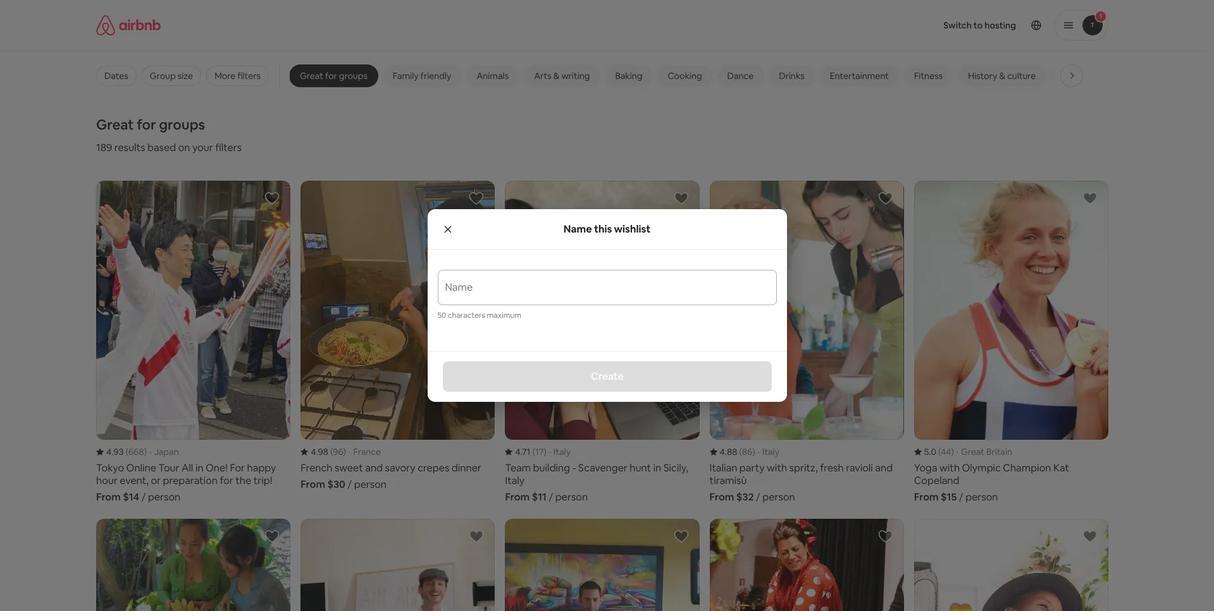 Task type: describe. For each thing, give the bounding box(es) containing it.
great inside button
[[300, 70, 323, 82]]

person for from $32 / person
[[763, 491, 795, 504]]

characters
[[448, 311, 485, 321]]

from for from $11 / person
[[505, 491, 530, 504]]

animals element
[[477, 70, 509, 82]]

fitness
[[914, 70, 943, 82]]

4.88
[[720, 447, 738, 458]]

great for groups inside button
[[300, 70, 368, 82]]

189 results based on your filters
[[96, 141, 242, 154]]

dance element
[[728, 70, 754, 82]]

( for $11
[[533, 447, 535, 458]]

history & culture
[[968, 70, 1036, 82]]

rating 4.88 out of 5; 86 reviews image
[[710, 447, 756, 458]]

fitness button
[[904, 65, 953, 87]]

results
[[114, 141, 145, 154]]

tokyo online tour all in one! for happy hour event, or preparation for the trip! group
[[96, 181, 291, 504]]

entertainment button
[[820, 65, 899, 87]]

profile element
[[713, 0, 1109, 51]]

french sweet and savory crepes dinner group
[[301, 181, 495, 491]]

more filters
[[215, 70, 261, 82]]

from $30 / person
[[301, 478, 387, 491]]

· italy for from $11
[[549, 447, 571, 458]]

from $15 / person
[[914, 491, 998, 504]]

( for $30
[[330, 447, 333, 458]]

on
[[178, 141, 190, 154]]

$15
[[941, 491, 957, 504]]

fitness element
[[914, 70, 943, 82]]

italy for from $32
[[763, 447, 780, 458]]

cooking element
[[668, 70, 702, 82]]

animals
[[477, 70, 509, 82]]

family friendly
[[393, 70, 451, 82]]

baking button
[[605, 65, 653, 87]]

drinks button
[[769, 65, 815, 87]]

from for from $30 / person
[[301, 478, 325, 491]]

96
[[333, 447, 343, 458]]

save this experience image inside tokyo online tour all in one! for happy hour event, or preparation for the trip! group
[[265, 191, 280, 206]]

family friendly element
[[393, 70, 451, 82]]

· for $32
[[758, 447, 760, 458]]

animals button
[[467, 65, 519, 87]]

4.71
[[515, 447, 531, 458]]

for inside great for groups button
[[325, 70, 337, 82]]

( for $15
[[939, 447, 941, 458]]

0 horizontal spatial groups
[[159, 116, 205, 134]]

magic element
[[1062, 70, 1086, 82]]

france
[[353, 447, 381, 458]]

history & culture button
[[958, 65, 1046, 87]]

rating 4.93 out of 5; 668 reviews image
[[96, 447, 147, 458]]

your
[[192, 141, 213, 154]]

drinks element
[[779, 70, 805, 82]]

$32
[[737, 491, 754, 504]]

create button
[[443, 362, 772, 392]]

rating 5.0 out of 5; 44 reviews image
[[914, 447, 954, 458]]

britain
[[987, 447, 1013, 458]]

drinks
[[779, 70, 805, 82]]

person for from $11 / person
[[556, 491, 588, 504]]

( for $14
[[126, 447, 128, 458]]

189
[[96, 141, 112, 154]]

) for from $14
[[144, 447, 147, 458]]

entertainment element
[[830, 70, 889, 82]]

) for from $30
[[343, 447, 346, 458]]

yoga with olympic champion kat copeland group
[[914, 181, 1109, 504]]

friendly
[[421, 70, 451, 82]]

5.0 ( 44 )
[[925, 447, 954, 458]]

0 horizontal spatial for
[[137, 116, 156, 134]]

44
[[941, 447, 951, 458]]

name this wishlist dialog
[[428, 209, 787, 403]]

person for from $15 / person
[[966, 491, 998, 504]]

cooking button
[[658, 65, 712, 87]]

rating 4.71 out of 5; 17 reviews image
[[505, 447, 547, 458]]

& for history
[[1000, 70, 1006, 82]]

arts & writing
[[534, 70, 590, 82]]

great inside yoga with olympic champion kat copeland group
[[961, 447, 985, 458]]

save this experience image for from $32 / person
[[878, 191, 893, 206]]

magic button
[[1051, 65, 1096, 87]]

17
[[535, 447, 544, 458]]

) for from $15
[[951, 447, 954, 458]]

create
[[591, 370, 624, 384]]

668
[[128, 447, 144, 458]]

culture
[[1008, 70, 1036, 82]]

/ for from $15
[[959, 491, 964, 504]]

none text field inside name this wishlist "dialog"
[[445, 287, 769, 299]]



Task type: vqa. For each thing, say whether or not it's contained in the screenshot.


Task type: locate. For each thing, give the bounding box(es) containing it.
from for from $15 / person
[[914, 491, 939, 504]]

· for $11
[[549, 447, 551, 458]]

· inside yoga with olympic champion kat copeland group
[[957, 447, 959, 458]]

great for groups
[[300, 70, 368, 82], [96, 116, 205, 134]]

/ right $30
[[348, 478, 352, 491]]

( right 4.71
[[533, 447, 535, 458]]

· for $15
[[957, 447, 959, 458]]

save this experience image
[[469, 191, 484, 206], [674, 191, 689, 206], [878, 191, 893, 206]]

baking
[[615, 70, 643, 82]]

2 horizontal spatial save this experience image
[[878, 191, 893, 206]]

· inside the italian party with spritz, fresh ravioli and tiramisù group
[[758, 447, 760, 458]]

4 · from the left
[[758, 447, 760, 458]]

name
[[564, 222, 592, 236]]

1 horizontal spatial groups
[[339, 70, 368, 82]]

from inside team building - scavenger hunt in sicily, italy group
[[505, 491, 530, 504]]

family friendly button
[[383, 65, 462, 87]]

dance
[[728, 70, 754, 82]]

from inside the italian party with spritz, fresh ravioli and tiramisù group
[[710, 491, 734, 504]]

( inside yoga with olympic champion kat copeland group
[[939, 447, 941, 458]]

· italy right '86'
[[758, 447, 780, 458]]

person inside yoga with olympic champion kat copeland group
[[966, 491, 998, 504]]

person inside team building - scavenger hunt in sicily, italy group
[[556, 491, 588, 504]]

50 characters maximum
[[438, 311, 522, 321]]

groups up on
[[159, 116, 205, 134]]

) inside the italian party with spritz, fresh ravioli and tiramisù group
[[753, 447, 756, 458]]

0 vertical spatial for
[[325, 70, 337, 82]]

( for $32
[[739, 447, 742, 458]]

/ for from $14
[[142, 491, 146, 504]]

1 horizontal spatial &
[[1000, 70, 1006, 82]]

/
[[348, 478, 352, 491], [142, 491, 146, 504], [549, 491, 553, 504], [756, 491, 761, 504], [959, 491, 964, 504]]

1 vertical spatial great
[[96, 116, 134, 134]]

team building - scavenger hunt in sicily, italy group
[[505, 181, 700, 504]]

magic
[[1062, 70, 1086, 82]]

italy right '86'
[[763, 447, 780, 458]]

person down france
[[354, 478, 387, 491]]

person for from $14 / person
[[148, 491, 181, 504]]

) right 4.88
[[753, 447, 756, 458]]

1 horizontal spatial for
[[325, 70, 337, 82]]

0 vertical spatial great
[[300, 70, 323, 82]]

3 ) from the left
[[544, 447, 547, 458]]

save this experience image inside yoga with olympic champion kat copeland group
[[1083, 191, 1098, 206]]

· great britain
[[957, 447, 1013, 458]]

2 · italy from the left
[[758, 447, 780, 458]]

from left $14
[[96, 491, 121, 504]]

) inside 'french sweet and savory crepes dinner' group
[[343, 447, 346, 458]]

& inside history & culture button
[[1000, 70, 1006, 82]]

) inside tokyo online tour all in one! for happy hour event, or preparation for the trip! group
[[144, 447, 147, 458]]

& inside arts & writing button
[[554, 70, 560, 82]]

/ inside the italian party with spritz, fresh ravioli and tiramisù group
[[756, 491, 761, 504]]

3 ( from the left
[[533, 447, 535, 458]]

4.98
[[311, 447, 328, 458]]

) right 5.0 on the right of page
[[951, 447, 954, 458]]

for
[[325, 70, 337, 82], [137, 116, 156, 134]]

50
[[438, 311, 446, 321]]

) inside yoga with olympic champion kat copeland group
[[951, 447, 954, 458]]

& right arts
[[554, 70, 560, 82]]

( right 4.93
[[126, 447, 128, 458]]

$30
[[327, 478, 345, 491]]

4.98 ( 96 )
[[311, 447, 346, 458]]

italy
[[554, 447, 571, 458], [763, 447, 780, 458]]

· france
[[349, 447, 381, 458]]

· italy inside the italian party with spritz, fresh ravioli and tiramisù group
[[758, 447, 780, 458]]

1 horizontal spatial · italy
[[758, 447, 780, 458]]

· right 668 on the bottom of page
[[149, 447, 151, 458]]

1 horizontal spatial great for groups
[[300, 70, 368, 82]]

2 ) from the left
[[343, 447, 346, 458]]

person right $15
[[966, 491, 998, 504]]

· italy right 17
[[549, 447, 571, 458]]

1 vertical spatial for
[[137, 116, 156, 134]]

from left $15
[[914, 491, 939, 504]]

great
[[300, 70, 323, 82], [96, 116, 134, 134], [961, 447, 985, 458]]

person
[[354, 478, 387, 491], [148, 491, 181, 504], [556, 491, 588, 504], [763, 491, 795, 504], [966, 491, 998, 504]]

4.71 ( 17 )
[[515, 447, 547, 458]]

/ right $15
[[959, 491, 964, 504]]

filters
[[237, 70, 261, 82], [215, 141, 242, 154]]

writing
[[562, 70, 590, 82]]

· inside team building - scavenger hunt in sicily, italy group
[[549, 447, 551, 458]]

· inside tokyo online tour all in one! for happy hour event, or preparation for the trip! group
[[149, 447, 151, 458]]

) left · france
[[343, 447, 346, 458]]

family
[[393, 70, 419, 82]]

from
[[301, 478, 325, 491], [96, 491, 121, 504], [505, 491, 530, 504], [710, 491, 734, 504], [914, 491, 939, 504]]

1 ( from the left
[[126, 447, 128, 458]]

history & culture element
[[968, 70, 1036, 82]]

· right 17
[[549, 447, 551, 458]]

groups left family
[[339, 70, 368, 82]]

( inside tokyo online tour all in one! for happy hour event, or preparation for the trip! group
[[126, 447, 128, 458]]

from left $32
[[710, 491, 734, 504]]

1 save this experience image from the left
[[469, 191, 484, 206]]

filters right your
[[215, 141, 242, 154]]

4.93
[[106, 447, 124, 458]]

from $32 / person
[[710, 491, 795, 504]]

person right $11
[[556, 491, 588, 504]]

person right $14
[[148, 491, 181, 504]]

arts & writing button
[[524, 65, 600, 87]]

1 horizontal spatial save this experience image
[[674, 191, 689, 206]]

(
[[126, 447, 128, 458], [330, 447, 333, 458], [533, 447, 535, 458], [739, 447, 742, 458], [939, 447, 941, 458]]

4 ( from the left
[[739, 447, 742, 458]]

· for $30
[[349, 447, 351, 458]]

baking element
[[615, 70, 643, 82]]

None text field
[[445, 287, 769, 299]]

from for from $14 / person
[[96, 491, 121, 504]]

save this experience image
[[265, 191, 280, 206], [1083, 191, 1098, 206], [265, 529, 280, 545], [469, 529, 484, 545], [674, 529, 689, 545], [878, 529, 893, 545], [1083, 529, 1098, 545]]

2 horizontal spatial great
[[961, 447, 985, 458]]

5.0
[[925, 447, 937, 458]]

from $14 / person
[[96, 491, 181, 504]]

wishlist
[[614, 222, 651, 236]]

name this wishlist
[[564, 222, 651, 236]]

groups inside button
[[339, 70, 368, 82]]

groups
[[339, 70, 368, 82], [159, 116, 205, 134]]

3 · from the left
[[549, 447, 551, 458]]

italian party with spritz, fresh ravioli and tiramisù group
[[710, 181, 904, 504]]

) left '· japan'
[[144, 447, 147, 458]]

· right "44"
[[957, 447, 959, 458]]

& left culture
[[1000, 70, 1006, 82]]

( inside 'french sweet and savory crepes dinner' group
[[330, 447, 333, 458]]

2 vertical spatial great
[[961, 447, 985, 458]]

· italy
[[549, 447, 571, 458], [758, 447, 780, 458]]

more filters button
[[206, 66, 269, 86]]

0 vertical spatial great for groups
[[300, 70, 368, 82]]

this
[[594, 222, 612, 236]]

5 ( from the left
[[939, 447, 941, 458]]

based
[[147, 141, 176, 154]]

· italy inside team building - scavenger hunt in sicily, italy group
[[549, 447, 571, 458]]

/ inside team building - scavenger hunt in sicily, italy group
[[549, 491, 553, 504]]

) right 4.71
[[544, 447, 547, 458]]

0 horizontal spatial great
[[96, 116, 134, 134]]

) inside team building - scavenger hunt in sicily, italy group
[[544, 447, 547, 458]]

2 italy from the left
[[763, 447, 780, 458]]

/ right $32
[[756, 491, 761, 504]]

$14
[[123, 491, 139, 504]]

( inside the italian party with spritz, fresh ravioli and tiramisù group
[[739, 447, 742, 458]]

person inside tokyo online tour all in one! for happy hour event, or preparation for the trip! group
[[148, 491, 181, 504]]

from $11 / person
[[505, 491, 588, 504]]

2 save this experience image from the left
[[674, 191, 689, 206]]

& for arts
[[554, 70, 560, 82]]

0 vertical spatial groups
[[339, 70, 368, 82]]

1 & from the left
[[554, 70, 560, 82]]

0 horizontal spatial italy
[[554, 447, 571, 458]]

arts & writing element
[[534, 70, 590, 82]]

1 vertical spatial filters
[[215, 141, 242, 154]]

0 horizontal spatial save this experience image
[[469, 191, 484, 206]]

1 horizontal spatial great
[[300, 70, 323, 82]]

1 vertical spatial groups
[[159, 116, 205, 134]]

/ for from $32
[[756, 491, 761, 504]]

· right '86'
[[758, 447, 760, 458]]

save this experience image for from $11 / person
[[674, 191, 689, 206]]

person for from $30 / person
[[354, 478, 387, 491]]

·
[[149, 447, 151, 458], [349, 447, 351, 458], [549, 447, 551, 458], [758, 447, 760, 458], [957, 447, 959, 458]]

maximum
[[487, 311, 522, 321]]

( right 5.0 on the right of page
[[939, 447, 941, 458]]

rating 4.98 out of 5; 96 reviews image
[[301, 447, 346, 458]]

0 horizontal spatial · italy
[[549, 447, 571, 458]]

1 · italy from the left
[[549, 447, 571, 458]]

filters inside button
[[237, 70, 261, 82]]

( right 4.98
[[330, 447, 333, 458]]

( right 4.88
[[739, 447, 742, 458]]

1 horizontal spatial italy
[[763, 447, 780, 458]]

great for groups element
[[300, 70, 368, 82]]

1 ) from the left
[[144, 447, 147, 458]]

4.93 ( 668 )
[[106, 447, 147, 458]]

( inside team building - scavenger hunt in sicily, italy group
[[533, 447, 535, 458]]

/ inside 'french sweet and savory crepes dinner' group
[[348, 478, 352, 491]]

/ inside tokyo online tour all in one! for happy hour event, or preparation for the trip! group
[[142, 491, 146, 504]]

0 horizontal spatial &
[[554, 70, 560, 82]]

italy for from $11
[[554, 447, 571, 458]]

more
[[215, 70, 236, 82]]

1 italy from the left
[[554, 447, 571, 458]]

/ right $14
[[142, 491, 146, 504]]

4 ) from the left
[[753, 447, 756, 458]]

2 · from the left
[[349, 447, 351, 458]]

5 ) from the left
[[951, 447, 954, 458]]

from left $30
[[301, 478, 325, 491]]

0 horizontal spatial great for groups
[[96, 116, 205, 134]]

italy inside group
[[554, 447, 571, 458]]

from inside tokyo online tour all in one! for happy hour event, or preparation for the trip! group
[[96, 491, 121, 504]]

3 save this experience image from the left
[[878, 191, 893, 206]]

arts
[[534, 70, 552, 82]]

/ for from $11
[[549, 491, 553, 504]]

2 & from the left
[[1000, 70, 1006, 82]]

$11
[[532, 491, 547, 504]]

· for $14
[[149, 447, 151, 458]]

· right the '96'
[[349, 447, 351, 458]]

history
[[968, 70, 998, 82]]

great for groups button
[[290, 65, 378, 87]]

5 · from the left
[[957, 447, 959, 458]]

italy right 17
[[554, 447, 571, 458]]

from inside 'french sweet and savory crepes dinner' group
[[301, 478, 325, 491]]

person inside the italian party with spritz, fresh ravioli and tiramisù group
[[763, 491, 795, 504]]

from for from $32 / person
[[710, 491, 734, 504]]

2 ( from the left
[[330, 447, 333, 458]]

1 vertical spatial great for groups
[[96, 116, 205, 134]]

from left $11
[[505, 491, 530, 504]]

from inside yoga with olympic champion kat copeland group
[[914, 491, 939, 504]]

filters right more
[[237, 70, 261, 82]]

/ right $11
[[549, 491, 553, 504]]

italy inside the italian party with spritz, fresh ravioli and tiramisù group
[[763, 447, 780, 458]]

· inside 'french sweet and savory crepes dinner' group
[[349, 447, 351, 458]]

/ for from $30
[[348, 478, 352, 491]]

save this experience image for from $30 / person
[[469, 191, 484, 206]]

· italy for from $32
[[758, 447, 780, 458]]

cooking
[[668, 70, 702, 82]]

) for from $11
[[544, 447, 547, 458]]

4.88 ( 86 )
[[720, 447, 756, 458]]

japan
[[154, 447, 179, 458]]

1 · from the left
[[149, 447, 151, 458]]

)
[[144, 447, 147, 458], [343, 447, 346, 458], [544, 447, 547, 458], [753, 447, 756, 458], [951, 447, 954, 458]]

person inside 'french sweet and savory crepes dinner' group
[[354, 478, 387, 491]]

entertainment
[[830, 70, 889, 82]]

&
[[554, 70, 560, 82], [1000, 70, 1006, 82]]

0 vertical spatial filters
[[237, 70, 261, 82]]

dance button
[[717, 65, 764, 87]]

/ inside yoga with olympic champion kat copeland group
[[959, 491, 964, 504]]

86
[[742, 447, 753, 458]]

) for from $32
[[753, 447, 756, 458]]

· japan
[[149, 447, 179, 458]]

person right $32
[[763, 491, 795, 504]]



